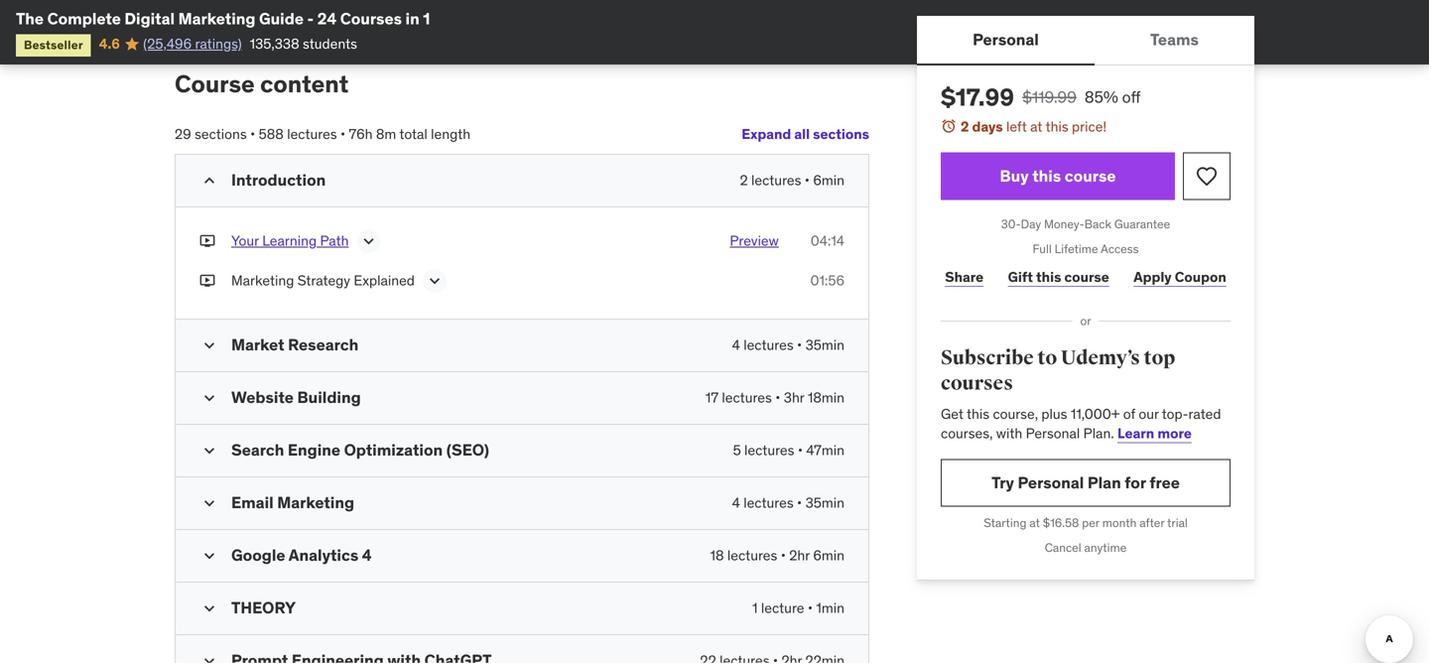 Task type: describe. For each thing, give the bounding box(es) containing it.
4 lectures • 35min for research
[[732, 336, 845, 354]]

5
[[733, 441, 741, 459]]

website building
[[231, 387, 361, 408]]

access
[[1101, 241, 1139, 257]]

plus
[[1042, 405, 1068, 423]]

apply coupon
[[1134, 268, 1227, 286]]

email marketing
[[231, 493, 354, 513]]

personal inside "get this course, plus 11,000+ of our top-rated courses, with personal plan."
[[1026, 424, 1080, 442]]

2 for 2 days left at this price!
[[961, 118, 969, 136]]

website
[[231, 387, 294, 408]]

apply coupon button
[[1130, 257, 1231, 297]]

after
[[1140, 515, 1165, 531]]

xsmall image for 04:14
[[200, 231, 215, 251]]

• left 76h 8m
[[340, 125, 346, 143]]

$119.99
[[1023, 87, 1077, 107]]

1 6min from the top
[[813, 171, 845, 189]]

588
[[259, 125, 284, 143]]

money-
[[1044, 217, 1085, 232]]

rated
[[1189, 405, 1221, 423]]

gift this course
[[1008, 268, 1110, 286]]

month
[[1103, 515, 1137, 531]]

complete
[[47, 8, 121, 29]]

1 vertical spatial marketing
[[231, 272, 294, 290]]

2 lectures • 6min
[[740, 171, 845, 189]]

course for gift this course
[[1065, 268, 1110, 286]]

off
[[1122, 87, 1141, 107]]

plan.
[[1084, 424, 1114, 442]]

anytime
[[1085, 540, 1127, 555]]

4 lectures • 35min for marketing
[[732, 494, 845, 512]]

students
[[303, 35, 357, 53]]

lectures for search engine optimization (seo)
[[745, 441, 795, 459]]

show lecture description image for 01:56
[[425, 271, 445, 291]]

udemy's
[[1061, 346, 1140, 370]]

share
[[945, 268, 984, 286]]

• for market research
[[797, 336, 802, 354]]

your
[[231, 232, 259, 250]]

apply
[[1134, 268, 1172, 286]]

course content
[[175, 69, 349, 99]]

get this course, plus 11,000+ of our top-rated courses, with personal plan.
[[941, 405, 1221, 442]]

4.6
[[99, 35, 120, 53]]

$17.99 $119.99 85% off
[[941, 82, 1141, 112]]

the complete digital marketing guide - 24 courses in 1
[[16, 8, 430, 29]]

bestseller
[[24, 37, 83, 53]]

2 vertical spatial 4
[[362, 545, 372, 566]]

share button
[[941, 257, 988, 297]]

starting
[[984, 515, 1027, 531]]

$17.99
[[941, 82, 1015, 112]]

nasdaq image
[[192, 0, 306, 29]]

35min for market research
[[806, 336, 845, 354]]

4 for email marketing
[[732, 494, 740, 512]]

buy
[[1000, 166, 1029, 186]]

• for google analytics 4
[[781, 547, 786, 565]]

plan
[[1088, 472, 1121, 493]]

1min
[[816, 599, 845, 617]]

your learning path
[[231, 232, 349, 250]]

personal inside button
[[973, 29, 1039, 50]]

4 for market research
[[732, 336, 740, 354]]

buy this course
[[1000, 166, 1116, 186]]

small image for theory
[[200, 599, 219, 619]]

18 lectures • 2hr 6min
[[710, 547, 845, 565]]

digital
[[124, 8, 175, 29]]

subscribe to udemy's top courses
[[941, 346, 1176, 396]]

expand all sections
[[742, 125, 870, 143]]

more
[[1158, 424, 1192, 442]]

google
[[231, 545, 285, 566]]

29
[[175, 125, 191, 143]]

• for email marketing
[[797, 494, 802, 512]]

strategy
[[298, 272, 350, 290]]

small image for website
[[200, 388, 219, 408]]

expand all sections button
[[742, 114, 870, 154]]

lectures for introduction
[[752, 171, 802, 189]]

lectures right 588
[[287, 125, 337, 143]]

• for theory
[[808, 599, 813, 617]]

market research
[[231, 335, 359, 355]]

• for website building
[[776, 389, 781, 407]]

47min
[[806, 441, 845, 459]]

google analytics 4
[[231, 545, 372, 566]]

85%
[[1085, 87, 1119, 107]]

length
[[431, 125, 471, 143]]

sections inside dropdown button
[[813, 125, 870, 143]]

xsmall image for 01:56
[[200, 271, 215, 291]]

lectures for email marketing
[[744, 494, 794, 512]]

2hr
[[789, 547, 810, 565]]

2 days left at this price!
[[961, 118, 1107, 136]]

building
[[297, 387, 361, 408]]

search
[[231, 440, 284, 460]]

76h 8m
[[349, 125, 396, 143]]

path
[[320, 232, 349, 250]]

01:56
[[811, 272, 845, 290]]

introduction
[[231, 170, 326, 190]]

explained
[[354, 272, 415, 290]]

(25,496
[[143, 35, 192, 53]]

analytics
[[289, 545, 359, 566]]

small image for google
[[200, 546, 219, 566]]

course
[[175, 69, 255, 99]]

lectures for google analytics 4
[[728, 547, 778, 565]]

guarantee
[[1115, 217, 1171, 232]]



Task type: locate. For each thing, give the bounding box(es) containing it.
at left the $16.58 on the bottom
[[1030, 515, 1040, 531]]

0 vertical spatial 2
[[961, 118, 969, 136]]

35min up 18min
[[806, 336, 845, 354]]

0 vertical spatial 4
[[732, 336, 740, 354]]

1 vertical spatial 1
[[753, 599, 758, 617]]

1 left lecture
[[753, 599, 758, 617]]

search engine optimization (seo)
[[231, 440, 489, 460]]

2 small image from the top
[[200, 494, 219, 513]]

with
[[996, 424, 1023, 442]]

sections right all
[[813, 125, 870, 143]]

expand
[[742, 125, 791, 143]]

course down lifetime
[[1065, 268, 1110, 286]]

1 vertical spatial 2
[[740, 171, 748, 189]]

small image for email
[[200, 494, 219, 513]]

0 vertical spatial course
[[1065, 166, 1116, 186]]

course
[[1065, 166, 1116, 186], [1065, 268, 1110, 286]]

our
[[1139, 405, 1159, 423]]

this inside button
[[1033, 166, 1061, 186]]

04:14
[[811, 232, 845, 250]]

• down expand all sections dropdown button
[[805, 171, 810, 189]]

• left 588
[[250, 125, 255, 143]]

course for buy this course
[[1065, 166, 1116, 186]]

0 vertical spatial marketing
[[178, 8, 256, 29]]

sections
[[813, 125, 870, 143], [195, 125, 247, 143]]

4 down 5
[[732, 494, 740, 512]]

of
[[1124, 405, 1136, 423]]

try personal plan for free
[[992, 472, 1180, 493]]

24
[[317, 8, 337, 29]]

0 vertical spatial 6min
[[813, 171, 845, 189]]

marketing down "your"
[[231, 272, 294, 290]]

lectures for market research
[[744, 336, 794, 354]]

lifetime
[[1055, 241, 1099, 257]]

at inside starting at $16.58 per month after trial cancel anytime
[[1030, 515, 1040, 531]]

get
[[941, 405, 964, 423]]

day
[[1021, 217, 1041, 232]]

lecture
[[761, 599, 805, 617]]

0 horizontal spatial 1
[[423, 8, 430, 29]]

17 lectures • 3hr 18min
[[706, 389, 845, 407]]

courses
[[340, 8, 402, 29]]

research
[[288, 335, 359, 355]]

2 vertical spatial marketing
[[277, 493, 354, 513]]

1 vertical spatial personal
[[1026, 424, 1080, 442]]

0 vertical spatial 1
[[423, 8, 430, 29]]

4 lectures • 35min down 5 lectures • 47min
[[732, 494, 845, 512]]

• left 1min
[[808, 599, 813, 617]]

2 xsmall image from the top
[[200, 271, 215, 291]]

5 lectures • 47min
[[733, 441, 845, 459]]

all
[[794, 125, 810, 143]]

29 sections • 588 lectures • 76h 8m total length
[[175, 125, 471, 143]]

1 vertical spatial 4 lectures • 35min
[[732, 494, 845, 512]]

0 vertical spatial 35min
[[806, 336, 845, 354]]

0 horizontal spatial 2
[[740, 171, 748, 189]]

3hr
[[784, 389, 805, 407]]

this for get
[[967, 405, 990, 423]]

• left 2hr
[[781, 547, 786, 565]]

•
[[250, 125, 255, 143], [340, 125, 346, 143], [805, 171, 810, 189], [797, 336, 802, 354], [776, 389, 781, 407], [798, 441, 803, 459], [797, 494, 802, 512], [781, 547, 786, 565], [808, 599, 813, 617]]

small image left email
[[200, 494, 219, 513]]

6min down expand all sections dropdown button
[[813, 171, 845, 189]]

1 vertical spatial 4
[[732, 494, 740, 512]]

personal
[[973, 29, 1039, 50], [1026, 424, 1080, 442], [1018, 472, 1084, 493]]

lectures right the 18
[[728, 547, 778, 565]]

1 sections from the left
[[813, 125, 870, 143]]

this for buy
[[1033, 166, 1061, 186]]

18min
[[808, 389, 845, 407]]

1 right in
[[423, 8, 430, 29]]

(seo)
[[446, 440, 489, 460]]

volkswagen image
[[358, 0, 402, 29]]

$16.58
[[1043, 515, 1079, 531]]

• up 2hr
[[797, 494, 802, 512]]

at right left
[[1031, 118, 1043, 136]]

personal up the $16.58 on the bottom
[[1018, 472, 1084, 493]]

sections right the 29
[[195, 125, 247, 143]]

4 small image from the top
[[200, 599, 219, 619]]

content
[[260, 69, 349, 99]]

2 4 lectures • 35min from the top
[[732, 494, 845, 512]]

show lecture description image right path
[[359, 231, 379, 251]]

35min down 47min at the bottom right
[[806, 494, 845, 512]]

total
[[399, 125, 428, 143]]

this down $119.99
[[1046, 118, 1069, 136]]

30-
[[1001, 217, 1021, 232]]

1 vertical spatial show lecture description image
[[425, 271, 445, 291]]

the
[[16, 8, 44, 29]]

3 small image from the top
[[200, 441, 219, 461]]

4 lectures • 35min up 3hr
[[732, 336, 845, 354]]

1 vertical spatial at
[[1030, 515, 1040, 531]]

• left 3hr
[[776, 389, 781, 407]]

• up 3hr
[[797, 336, 802, 354]]

1 small image from the top
[[200, 388, 219, 408]]

1 35min from the top
[[806, 336, 845, 354]]

small image for market research
[[200, 336, 219, 356]]

1 vertical spatial xsmall image
[[200, 271, 215, 291]]

2 course from the top
[[1065, 268, 1110, 286]]

for
[[1125, 472, 1146, 493]]

1 horizontal spatial 2
[[961, 118, 969, 136]]

this right gift on the right top of page
[[1036, 268, 1062, 286]]

1 horizontal spatial show lecture description image
[[425, 271, 445, 291]]

this right buy
[[1033, 166, 1061, 186]]

learn more link
[[1118, 424, 1192, 442]]

small image for introduction
[[200, 171, 219, 191]]

optimization
[[344, 440, 443, 460]]

guide
[[259, 8, 304, 29]]

courses
[[941, 371, 1013, 396]]

personal button
[[917, 16, 1095, 64]]

this for gift
[[1036, 268, 1062, 286]]

gift this course link
[[1004, 257, 1114, 297]]

course inside gift this course link
[[1065, 268, 1110, 286]]

• for search engine optimization (seo)
[[798, 441, 803, 459]]

135,338 students
[[250, 35, 357, 53]]

1 vertical spatial course
[[1065, 268, 1110, 286]]

lectures right 5
[[745, 441, 795, 459]]

35min for email marketing
[[806, 494, 845, 512]]

0 horizontal spatial show lecture description image
[[359, 231, 379, 251]]

starting at $16.58 per month after trial cancel anytime
[[984, 515, 1188, 555]]

1 xsmall image from the top
[[200, 231, 215, 251]]

2 down 'expand' on the top of the page
[[740, 171, 748, 189]]

2 for 2 lectures • 6min
[[740, 171, 748, 189]]

1 vertical spatial 35min
[[806, 494, 845, 512]]

18
[[710, 547, 724, 565]]

5 small image from the top
[[200, 651, 219, 663]]

1 small image from the top
[[200, 171, 219, 191]]

1 vertical spatial 6min
[[813, 547, 845, 565]]

4
[[732, 336, 740, 354], [732, 494, 740, 512], [362, 545, 372, 566]]

lectures down 'expand' on the top of the page
[[752, 171, 802, 189]]

small image
[[200, 171, 219, 191], [200, 336, 219, 356], [200, 441, 219, 461], [200, 599, 219, 619], [200, 651, 219, 663]]

engine
[[288, 440, 341, 460]]

teams
[[1151, 29, 1199, 50]]

2 sections from the left
[[195, 125, 247, 143]]

lectures up 17 lectures • 3hr 18min
[[744, 336, 794, 354]]

135,338
[[250, 35, 299, 53]]

show lecture description image for 04:14
[[359, 231, 379, 251]]

small image left google
[[200, 546, 219, 566]]

2 small image from the top
[[200, 336, 219, 356]]

small image
[[200, 388, 219, 408], [200, 494, 219, 513], [200, 546, 219, 566]]

4 right analytics
[[362, 545, 372, 566]]

top-
[[1162, 405, 1189, 423]]

1 vertical spatial small image
[[200, 494, 219, 513]]

this up courses,
[[967, 405, 990, 423]]

4 up 17 lectures • 3hr 18min
[[732, 336, 740, 354]]

2 vertical spatial personal
[[1018, 472, 1084, 493]]

1 course from the top
[[1065, 166, 1116, 186]]

11,000+
[[1071, 405, 1120, 423]]

show lecture description image right explained
[[425, 271, 445, 291]]

coupon
[[1175, 268, 1227, 286]]

ratings)
[[195, 35, 242, 53]]

course inside buy this course button
[[1065, 166, 1116, 186]]

1 horizontal spatial 1
[[753, 599, 758, 617]]

• for introduction
[[805, 171, 810, 189]]

2 vertical spatial small image
[[200, 546, 219, 566]]

marketing down engine
[[277, 493, 354, 513]]

this inside "get this course, plus 11,000+ of our top-rated courses, with personal plan."
[[967, 405, 990, 423]]

alarm image
[[941, 118, 957, 134]]

personal up $17.99
[[973, 29, 1039, 50]]

0 vertical spatial 4 lectures • 35min
[[732, 336, 845, 354]]

2 6min from the top
[[813, 547, 845, 565]]

0 vertical spatial xsmall image
[[200, 231, 215, 251]]

small image for search engine optimization (seo)
[[200, 441, 219, 461]]

1 4 lectures • 35min from the top
[[732, 336, 845, 354]]

6min right 2hr
[[813, 547, 845, 565]]

0 horizontal spatial sections
[[195, 125, 247, 143]]

gift
[[1008, 268, 1033, 286]]

1
[[423, 8, 430, 29], [753, 599, 758, 617]]

courses,
[[941, 424, 993, 442]]

0 vertical spatial personal
[[973, 29, 1039, 50]]

2 35min from the top
[[806, 494, 845, 512]]

xsmall image
[[200, 231, 215, 251], [200, 271, 215, 291]]

theory
[[231, 598, 296, 618]]

17
[[706, 389, 719, 407]]

marketing up 'ratings)'
[[178, 8, 256, 29]]

2
[[961, 118, 969, 136], [740, 171, 748, 189]]

email
[[231, 493, 274, 513]]

course up back
[[1065, 166, 1116, 186]]

subscribe
[[941, 346, 1034, 370]]

(25,496 ratings)
[[143, 35, 242, 53]]

market
[[231, 335, 284, 355]]

0 vertical spatial at
[[1031, 118, 1043, 136]]

4 lectures • 35min
[[732, 336, 845, 354], [732, 494, 845, 512]]

lectures right 17
[[722, 389, 772, 407]]

0 vertical spatial small image
[[200, 388, 219, 408]]

2 right alarm icon
[[961, 118, 969, 136]]

marketing
[[178, 8, 256, 29], [231, 272, 294, 290], [277, 493, 354, 513]]

show lecture description image
[[359, 231, 379, 251], [425, 271, 445, 291]]

try
[[992, 472, 1015, 493]]

3 small image from the top
[[200, 546, 219, 566]]

35min
[[806, 336, 845, 354], [806, 494, 845, 512]]

wishlist image
[[1195, 164, 1219, 188]]

your learning path button
[[231, 231, 349, 255]]

tab list
[[917, 16, 1255, 66]]

left
[[1007, 118, 1027, 136]]

• left 47min at the bottom right
[[798, 441, 803, 459]]

1 horizontal spatial sections
[[813, 125, 870, 143]]

or
[[1081, 313, 1092, 329]]

tab list containing personal
[[917, 16, 1255, 66]]

6min
[[813, 171, 845, 189], [813, 547, 845, 565]]

lectures up 18 lectures • 2hr 6min
[[744, 494, 794, 512]]

30-day money-back guarantee full lifetime access
[[1001, 217, 1171, 257]]

days
[[972, 118, 1003, 136]]

at
[[1031, 118, 1043, 136], [1030, 515, 1040, 531]]

personal down plus
[[1026, 424, 1080, 442]]

full
[[1033, 241, 1052, 257]]

lectures for website building
[[722, 389, 772, 407]]

to
[[1038, 346, 1057, 370]]

marketing strategy explained
[[231, 272, 415, 290]]

learn
[[1118, 424, 1155, 442]]

0 vertical spatial show lecture description image
[[359, 231, 379, 251]]

trial
[[1168, 515, 1188, 531]]

small image left website
[[200, 388, 219, 408]]



Task type: vqa. For each thing, say whether or not it's contained in the screenshot.


